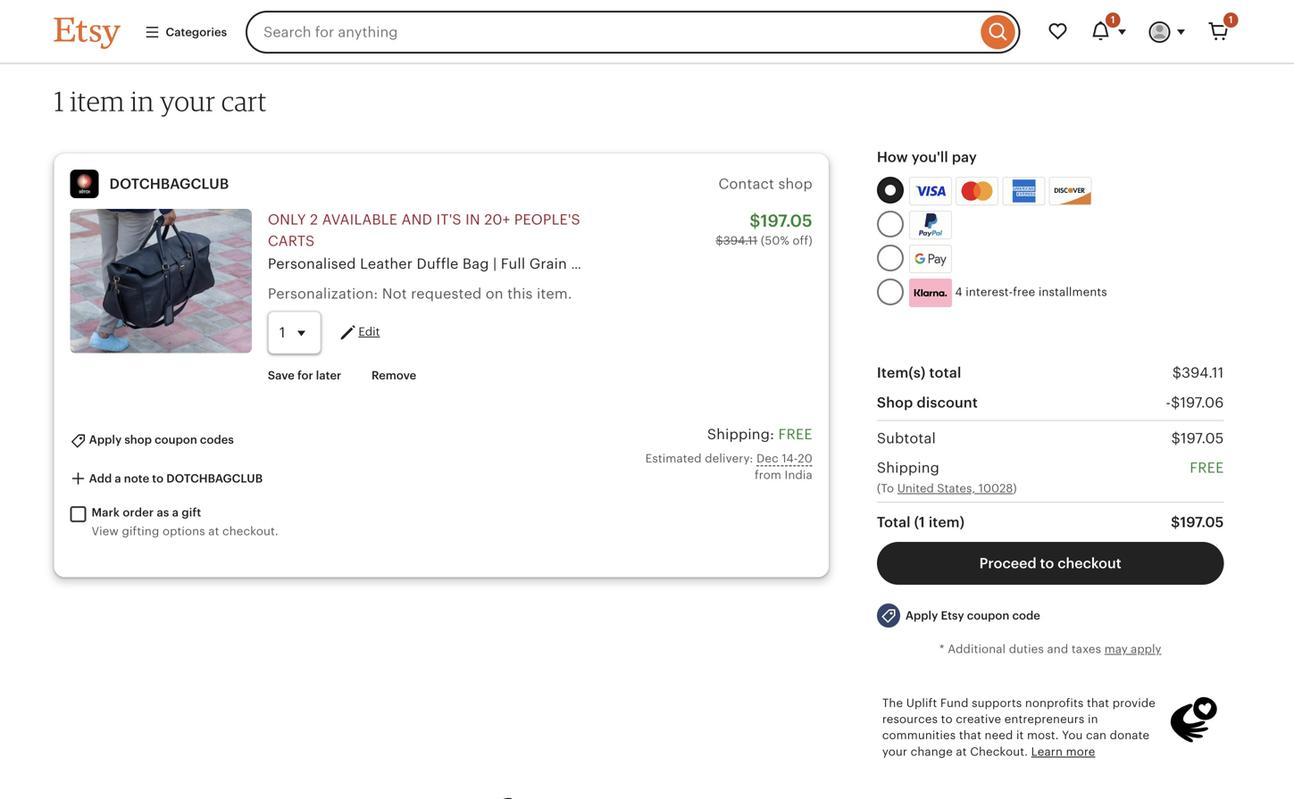 Task type: locate. For each thing, give the bounding box(es) containing it.
1 vertical spatial 197.05
[[1181, 431, 1224, 447]]

0 horizontal spatial at
[[208, 525, 219, 538]]

full
[[501, 256, 526, 272]]

0 horizontal spatial for
[[922, 256, 944, 272]]

and for it's
[[402, 212, 432, 228]]

it
[[1016, 729, 1024, 743]]

1 horizontal spatial men
[[1094, 256, 1124, 272]]

at right the options
[[208, 525, 219, 538]]

for
[[297, 369, 313, 382]]

your left cart
[[160, 84, 216, 117]]

20
[[798, 452, 813, 466]]

you'll
[[912, 149, 949, 165]]

| left full
[[493, 256, 497, 272]]

personalised leather duffle bag | full grain black leather weekender bag | leather travel bag for men | overnight bag men | gifts for him image
[[70, 209, 252, 353]]

1 vertical spatial $ 197.05
[[1171, 515, 1224, 531]]

1 vertical spatial apply
[[906, 609, 938, 623]]

add a note to dotchbagclub
[[86, 472, 263, 485]]

0 vertical spatial coupon
[[155, 433, 197, 447]]

2 horizontal spatial to
[[1040, 556, 1054, 572]]

2 bag from the left
[[751, 256, 777, 272]]

and left taxes
[[1047, 643, 1069, 656]]

| up "interest-"
[[982, 256, 986, 272]]

0 vertical spatial apply
[[89, 433, 122, 447]]

1 horizontal spatial for
[[1173, 256, 1195, 272]]

bag up on
[[463, 256, 489, 272]]

total (1 item)
[[877, 515, 965, 531]]

394.11 up 197.06
[[1182, 365, 1224, 381]]

dec
[[757, 452, 779, 466]]

0 vertical spatial that
[[1087, 697, 1110, 710]]

a right as
[[172, 506, 179, 519]]

leather up the not
[[360, 256, 413, 272]]

shipping
[[877, 460, 940, 476]]

mark
[[92, 506, 120, 519]]

donate
[[1110, 729, 1150, 743]]

1 vertical spatial to
[[1040, 556, 1054, 572]]

and left it's
[[402, 212, 432, 228]]

dotchbagclub
[[109, 176, 229, 192], [166, 472, 263, 485]]

0 vertical spatial dotchbagclub
[[109, 176, 229, 192]]

1 horizontal spatial shop
[[778, 176, 813, 192]]

(1
[[914, 515, 925, 531]]

$ 197.05
[[1172, 431, 1224, 447], [1171, 515, 1224, 531]]

4
[[955, 285, 963, 299]]

that down creative
[[959, 729, 982, 743]]

394.11 inside $ 197.05 $ 394.11 (50% off)
[[723, 234, 758, 248]]

1 vertical spatial that
[[959, 729, 982, 743]]

dotchbagclub down codes
[[166, 472, 263, 485]]

2 horizontal spatial leather
[[789, 256, 842, 272]]

1 vertical spatial your
[[882, 745, 908, 759]]

0 vertical spatial at
[[208, 525, 219, 538]]

may apply button
[[1105, 642, 1162, 658]]

item(s)
[[877, 365, 926, 381]]

additional
[[948, 643, 1006, 656]]

0 vertical spatial 394.11
[[723, 234, 758, 248]]

apply left etsy
[[906, 609, 938, 623]]

apply
[[89, 433, 122, 447], [906, 609, 938, 623]]

197.05 for subtotal
[[1181, 431, 1224, 447]]

1 link
[[1197, 11, 1240, 54]]

carts
[[268, 233, 315, 249]]

shop right contact
[[778, 176, 813, 192]]

to
[[152, 472, 164, 485], [1040, 556, 1054, 572], [941, 713, 953, 726]]

1 vertical spatial dotchbagclub
[[166, 472, 263, 485]]

change
[[911, 745, 953, 759]]

2
[[310, 212, 318, 228]]

checkout.
[[222, 525, 279, 538]]

None search field
[[246, 11, 1021, 54]]

394.11 up personalised leather duffle bag | full grain black leather weekender bag | leather travel bag for men | overnight bag men | gifts for him link in the top of the page
[[723, 234, 758, 248]]

1 horizontal spatial your
[[882, 745, 908, 759]]

1 vertical spatial and
[[1047, 643, 1069, 656]]

0 horizontal spatial in
[[131, 84, 154, 117]]

remove button
[[358, 360, 430, 392]]

1 horizontal spatial free
[[1190, 460, 1224, 476]]

1 horizontal spatial 394.11
[[1182, 365, 1224, 381]]

| left gifts
[[1128, 256, 1132, 272]]

shop inside dropdown button
[[124, 433, 152, 447]]

estimated
[[646, 452, 702, 466]]

0 vertical spatial $ 197.05
[[1172, 431, 1224, 447]]

learn
[[1031, 745, 1063, 759]]

item.
[[537, 286, 572, 302]]

bag down (50% at the top of page
[[751, 256, 777, 272]]

197.05 inside $ 197.05 $ 394.11 (50% off)
[[761, 211, 813, 231]]

| down (50% at the top of page
[[781, 256, 785, 272]]

2 horizontal spatial in
[[1088, 713, 1098, 726]]

0 horizontal spatial and
[[402, 212, 432, 228]]

3 leather from the left
[[789, 256, 842, 272]]

free down 197.06
[[1190, 460, 1224, 476]]

united states, 10028 button
[[898, 480, 1013, 497]]

delivery:
[[705, 452, 753, 466]]

to inside dropdown button
[[152, 472, 164, 485]]

men
[[948, 256, 978, 272], [1094, 256, 1124, 272]]

item)
[[929, 515, 965, 531]]

1 horizontal spatial in
[[466, 212, 480, 228]]

1 horizontal spatial coupon
[[967, 609, 1010, 623]]

0 vertical spatial shop
[[778, 176, 813, 192]]

apply shop coupon codes button
[[57, 424, 247, 457]]

0 horizontal spatial leather
[[360, 256, 413, 272]]

not
[[382, 286, 407, 302]]

0 horizontal spatial 394.11
[[723, 234, 758, 248]]

0 horizontal spatial to
[[152, 472, 164, 485]]

contact shop
[[719, 176, 813, 192]]

1 horizontal spatial 1
[[1111, 14, 1115, 25]]

a inside "mark order as a gift view gifting options at checkout."
[[172, 506, 179, 519]]

pay
[[952, 149, 977, 165]]

save for later
[[268, 369, 341, 382]]

0 vertical spatial your
[[160, 84, 216, 117]]

2 vertical spatial in
[[1088, 713, 1098, 726]]

0 horizontal spatial your
[[160, 84, 216, 117]]

in inside only 2 available and it's in 20+ people's carts personalised leather duffle bag | full grain black leather weekender bag | leather travel bag for men | overnight bag men | gifts for him
[[466, 212, 480, 228]]

entrepreneurs
[[1005, 713, 1085, 726]]

your down communities
[[882, 745, 908, 759]]

at inside the uplift fund supports nonprofits that provide resources to creative entrepreneurs in communities that need it most. you can donate your change at checkout.
[[956, 745, 967, 759]]

1 vertical spatial a
[[172, 506, 179, 519]]

shop
[[877, 395, 913, 411]]

2 vertical spatial 197.05
[[1180, 515, 1224, 531]]

checkout.
[[970, 745, 1028, 759]]

0 horizontal spatial free
[[779, 427, 813, 443]]

states,
[[937, 482, 976, 495]]

that up can
[[1087, 697, 1110, 710]]

at right change
[[956, 745, 967, 759]]

1 horizontal spatial to
[[941, 713, 953, 726]]

duffle
[[417, 256, 459, 272]]

1 inside 1 link
[[1229, 14, 1233, 25]]

resources
[[882, 713, 938, 726]]

1 inside 1 popup button
[[1111, 14, 1115, 25]]

personalised
[[268, 256, 356, 272]]

dec 14-20 link
[[757, 452, 813, 466]]

0 vertical spatial and
[[402, 212, 432, 228]]

in
[[131, 84, 154, 117], [466, 212, 480, 228], [1088, 713, 1098, 726]]

overnight
[[990, 256, 1060, 272]]

to right the proceed
[[1040, 556, 1054, 572]]

shop up the note
[[124, 433, 152, 447]]

coupon up "add a note to dotchbagclub" on the bottom left of the page
[[155, 433, 197, 447]]

0 horizontal spatial coupon
[[155, 433, 197, 447]]

2 men from the left
[[1094, 256, 1124, 272]]

dotchbagclub link
[[109, 176, 229, 192]]

$ 197.05 for subtotal
[[1172, 431, 1224, 447]]

in right it's
[[466, 212, 480, 228]]

dotchbagclub inside dropdown button
[[166, 472, 263, 485]]

a inside dropdown button
[[115, 472, 121, 485]]

1 horizontal spatial leather
[[612, 256, 665, 272]]

- $ 197.06
[[1166, 395, 1224, 411]]

1 horizontal spatial and
[[1047, 643, 1069, 656]]

shop for contact
[[778, 176, 813, 192]]

leather down off)
[[789, 256, 842, 272]]

and inside only 2 available and it's in 20+ people's carts personalised leather duffle bag | full grain black leather weekender bag | leather travel bag for men | overnight bag men | gifts for him
[[402, 212, 432, 228]]

1 | from the left
[[493, 256, 497, 272]]

1 vertical spatial at
[[956, 745, 967, 759]]

1 vertical spatial in
[[466, 212, 480, 228]]

apply up add
[[89, 433, 122, 447]]

pay in 4 installments image
[[909, 279, 952, 307]]

free
[[779, 427, 813, 443], [1190, 460, 1224, 476]]

1 horizontal spatial a
[[172, 506, 179, 519]]

apply
[[1131, 643, 1162, 656]]

code
[[1013, 609, 1041, 623]]

0 horizontal spatial men
[[948, 256, 978, 272]]

only
[[268, 212, 306, 228]]

men up 4 on the top right of page
[[948, 256, 978, 272]]

1 horizontal spatial at
[[956, 745, 967, 759]]

learn more
[[1031, 745, 1096, 759]]

1 $ 197.05 from the top
[[1172, 431, 1224, 447]]

a right add
[[115, 472, 121, 485]]

2 $ 197.05 from the top
[[1171, 515, 1224, 531]]

0 horizontal spatial that
[[959, 729, 982, 743]]

shipping:
[[707, 427, 775, 443]]

your inside the uplift fund supports nonprofits that provide resources to creative entrepreneurs in communities that need it most. you can donate your change at checkout.
[[882, 745, 908, 759]]

*
[[940, 643, 945, 656]]

to right the note
[[152, 472, 164, 485]]

0 vertical spatial a
[[115, 472, 121, 485]]

2 horizontal spatial 1
[[1229, 14, 1233, 25]]

travel
[[846, 256, 887, 272]]

to down the fund
[[941, 713, 953, 726]]

for up pay in 4 installments image
[[922, 256, 944, 272]]

197.05
[[761, 211, 813, 231], [1181, 431, 1224, 447], [1180, 515, 1224, 531]]

personalization: not requested on this item.
[[268, 286, 572, 302]]

gift
[[182, 506, 201, 519]]

for left him
[[1173, 256, 1195, 272]]

in right item
[[131, 84, 154, 117]]

2 vertical spatial to
[[941, 713, 953, 726]]

how you'll pay
[[877, 149, 977, 165]]

paypal image
[[912, 214, 949, 237]]

uplift fund image
[[1169, 695, 1219, 745]]

estimated delivery: dec 14-20 from india
[[646, 452, 813, 482]]

in inside the uplift fund supports nonprofits that provide resources to creative entrepreneurs in communities that need it most. you can donate your change at checkout.
[[1088, 713, 1098, 726]]

1 vertical spatial shop
[[124, 433, 152, 447]]

in up can
[[1088, 713, 1098, 726]]

0 vertical spatial 197.05
[[761, 211, 813, 231]]

weekender
[[669, 256, 747, 272]]

1 vertical spatial 394.11
[[1182, 365, 1224, 381]]

men left gifts
[[1094, 256, 1124, 272]]

bag
[[463, 256, 489, 272], [751, 256, 777, 272], [891, 256, 918, 272], [1064, 256, 1090, 272]]

communities
[[882, 729, 956, 743]]

0 horizontal spatial apply
[[89, 433, 122, 447]]

1
[[1111, 14, 1115, 25], [1229, 14, 1233, 25], [54, 84, 64, 117]]

the
[[882, 697, 903, 710]]

bag up installments
[[1064, 256, 1090, 272]]

1 vertical spatial coupon
[[967, 609, 1010, 623]]

leather right black
[[612, 256, 665, 272]]

it's
[[436, 212, 462, 228]]

how
[[877, 149, 908, 165]]

bag right travel
[[891, 256, 918, 272]]

at
[[208, 525, 219, 538], [956, 745, 967, 759]]

0 horizontal spatial shop
[[124, 433, 152, 447]]

0 vertical spatial free
[[779, 427, 813, 443]]

free up 14- on the right
[[779, 427, 813, 443]]

20+
[[484, 212, 510, 228]]

0 vertical spatial to
[[152, 472, 164, 485]]

shop for apply
[[124, 433, 152, 447]]

dotchbagclub down 1 item in your cart
[[109, 176, 229, 192]]

0 horizontal spatial a
[[115, 472, 121, 485]]

a
[[115, 472, 121, 485], [172, 506, 179, 519]]

gifting
[[122, 525, 159, 538]]

visa image
[[915, 183, 946, 199]]

1 vertical spatial free
[[1190, 460, 1224, 476]]

codes
[[200, 433, 234, 447]]

1 horizontal spatial apply
[[906, 609, 938, 623]]

grain
[[529, 256, 567, 272]]

coupon up additional
[[967, 609, 1010, 623]]



Task type: describe. For each thing, give the bounding box(es) containing it.
(to
[[877, 482, 894, 495]]

4 | from the left
[[1128, 256, 1132, 272]]

later
[[316, 369, 341, 382]]

order
[[123, 506, 154, 519]]

cart
[[221, 84, 267, 117]]

remove
[[372, 369, 416, 382]]

0 vertical spatial in
[[131, 84, 154, 117]]

most.
[[1027, 729, 1059, 743]]

4 interest-free installments
[[952, 285, 1107, 299]]

none search field inside categories banner
[[246, 11, 1021, 54]]

proceed to checkout
[[980, 556, 1122, 572]]

apply shop coupon codes
[[86, 433, 234, 447]]

view
[[92, 525, 119, 538]]

shipping: free
[[707, 427, 813, 443]]

discount
[[917, 395, 978, 411]]

to inside the uplift fund supports nonprofits that provide resources to creative entrepreneurs in communities that need it most. you can donate your change at checkout.
[[941, 713, 953, 726]]

* additional duties and taxes may apply
[[940, 643, 1162, 656]]

apply for apply etsy coupon code
[[906, 609, 938, 623]]

$ 197.05 $ 394.11 (50% off)
[[716, 211, 813, 248]]

)
[[1013, 482, 1017, 495]]

google pay image
[[910, 246, 951, 273]]

people's
[[514, 212, 581, 228]]

taxes
[[1072, 643, 1102, 656]]

197.05 for total (1 item)
[[1180, 515, 1224, 531]]

(to united states, 10028 )
[[877, 482, 1017, 495]]

free
[[1013, 285, 1036, 299]]

nonprofits
[[1025, 697, 1084, 710]]

dotchbagclub image
[[70, 170, 99, 198]]

save
[[268, 369, 295, 382]]

4 bag from the left
[[1064, 256, 1090, 272]]

proceed to checkout button
[[877, 542, 1224, 585]]

can
[[1086, 729, 1107, 743]]

contact shop button
[[719, 176, 813, 192]]

requested
[[411, 286, 482, 302]]

(50%
[[761, 234, 790, 248]]

subtotal
[[877, 431, 936, 447]]

$ 197.05 for total (1 item)
[[1171, 515, 1224, 531]]

0 horizontal spatial 1
[[54, 84, 64, 117]]

14-
[[782, 452, 798, 466]]

categories button
[[131, 16, 240, 48]]

options
[[163, 525, 205, 538]]

note
[[124, 472, 149, 485]]

personalization:
[[268, 286, 378, 302]]

to inside button
[[1040, 556, 1054, 572]]

interest-
[[966, 285, 1013, 299]]

proceed
[[980, 556, 1037, 572]]

categories
[[166, 25, 227, 39]]

mastercard image
[[959, 180, 996, 203]]

and for taxes
[[1047, 643, 1069, 656]]

total
[[929, 365, 962, 381]]

available
[[322, 212, 398, 228]]

provide
[[1113, 697, 1156, 710]]

the uplift fund supports nonprofits that provide resources to creative entrepreneurs in communities that need it most. you can donate your change at checkout.
[[882, 697, 1156, 759]]

contact
[[719, 176, 775, 192]]

only 2 available and it's in 20+ people's carts personalised leather duffle bag | full grain black leather weekender bag | leather travel bag for men | overnight bag men | gifts for him
[[268, 212, 1227, 272]]

197.06
[[1180, 395, 1224, 411]]

save for later button
[[254, 360, 355, 392]]

american express image
[[1005, 180, 1043, 203]]

1 bag from the left
[[463, 256, 489, 272]]

as
[[157, 506, 169, 519]]

creative
[[956, 713, 1002, 726]]

Search for anything text field
[[246, 11, 977, 54]]

on
[[486, 286, 504, 302]]

edit
[[359, 325, 380, 338]]

installments
[[1039, 285, 1107, 299]]

total
[[877, 515, 911, 531]]

1 men from the left
[[948, 256, 978, 272]]

categories banner
[[22, 0, 1272, 64]]

apply etsy coupon code
[[906, 609, 1041, 623]]

10028
[[979, 482, 1013, 495]]

item
[[70, 84, 125, 117]]

apply etsy coupon code button
[[864, 596, 1054, 636]]

coupon for etsy
[[967, 609, 1010, 623]]

2 for from the left
[[1173, 256, 1195, 272]]

$ 394.11
[[1173, 365, 1224, 381]]

uplift
[[906, 697, 937, 710]]

1 for from the left
[[922, 256, 944, 272]]

3 | from the left
[[982, 256, 986, 272]]

from
[[755, 468, 782, 482]]

2 | from the left
[[781, 256, 785, 272]]

shop discount
[[877, 395, 978, 411]]

2 leather from the left
[[612, 256, 665, 272]]

item(s) total
[[877, 365, 962, 381]]

1 item in your cart
[[54, 84, 267, 117]]

add
[[89, 472, 112, 485]]

coupon for shop
[[155, 433, 197, 447]]

supports
[[972, 697, 1022, 710]]

you
[[1062, 729, 1083, 743]]

off)
[[793, 234, 813, 248]]

at inside "mark order as a gift view gifting options at checkout."
[[208, 525, 219, 538]]

add a note to dotchbagclub button
[[57, 463, 276, 496]]

etsy
[[941, 609, 964, 623]]

may
[[1105, 643, 1128, 656]]

1 horizontal spatial that
[[1087, 697, 1110, 710]]

1 leather from the left
[[360, 256, 413, 272]]

discover image
[[1050, 181, 1093, 207]]

black
[[571, 256, 608, 272]]

apply for apply shop coupon codes
[[89, 433, 122, 447]]

3 bag from the left
[[891, 256, 918, 272]]

checkout
[[1058, 556, 1122, 572]]



Task type: vqa. For each thing, say whether or not it's contained in the screenshot.


